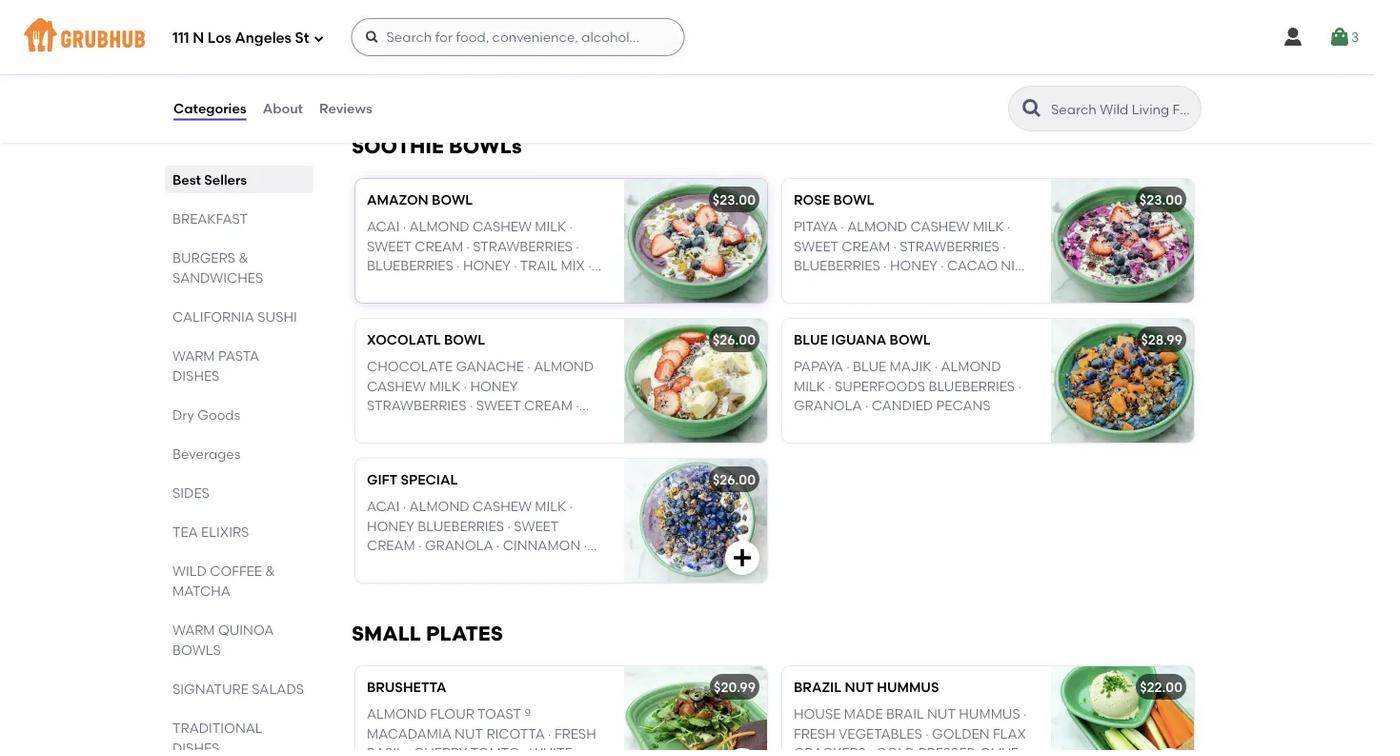 Task type: describe. For each thing, give the bounding box(es) containing it.
hummus inside house made brail nut hummus · fresh vegetables · golden flax crackers · cold pressed oli
[[959, 707, 1020, 723]]

st
[[295, 30, 309, 47]]

blueberries inside acai · almond cashew milk · sweet cream · strawberries · blueberries · honey · trail mix · pumpkin seeds · coco shreds
[[367, 258, 453, 274]]

warm pasta dishes
[[172, 348, 259, 384]]

honey inside acai · almond cashew milk · sweet cream · strawberries · blueberries · honey · trail mix · pumpkin seeds · coco shreds
[[463, 258, 511, 274]]

wild coffee & matcha
[[172, 563, 275, 599]]

california sushi
[[172, 309, 297, 325]]

soothie
[[352, 134, 444, 159]]

reviews
[[319, 100, 372, 117]]

bowls
[[449, 134, 522, 159]]

milk for pitaya · almond cashew milk · sweet cream · strawberries · blueberries · honey · cacao nibs · chia seeds · rose water · coco shreds
[[973, 219, 1004, 235]]

coffee
[[210, 563, 262, 579]]

burgers & sandwiches tab
[[172, 248, 306, 288]]

honey inside pitaya · almond cashew milk · sweet cream · strawberries · blueberries · honey · cacao nibs · chia seeds · rose water · coco shreds
[[890, 258, 938, 274]]

brazil
[[794, 680, 842, 696]]

wild
[[172, 563, 207, 579]]

traditional
[[172, 720, 263, 737]]

almond inside almond  flour toast ª macadamia nut ricotta · fresh basil · cherry tomto · whi
[[367, 707, 427, 723]]

candied
[[872, 398, 933, 414]]

ª
[[524, 707, 531, 723]]

cinnamon
[[503, 538, 581, 554]]

iguana
[[831, 332, 886, 348]]

tea elixirs
[[172, 524, 249, 540]]

cream inside 'acai · almond cashew milk · honey blueberries · sweet cream  · granola · cinnamon · blue majick'
[[367, 538, 415, 554]]

granola inside papaya · blue majik · almond milk · superfoods blueberries · granola · candied pecans
[[794, 398, 862, 414]]

almond  flour toast ª macadamia nut ricotta · fresh basil · cherry tomto · whi
[[367, 707, 596, 752]]

brushetta
[[367, 680, 446, 696]]

beverages tab
[[172, 444, 306, 464]]

warm quinoa bowls
[[172, 622, 274, 658]]

brazil nut hummus
[[794, 680, 939, 696]]

salads
[[252, 681, 304, 698]]

Search Wild Living Foods search field
[[1049, 100, 1195, 118]]

best
[[172, 172, 201, 188]]

n
[[193, 30, 204, 47]]

signature salads tab
[[172, 679, 306, 699]]

about
[[263, 100, 303, 117]]

tomto
[[470, 745, 520, 752]]

special
[[401, 472, 458, 488]]

milk inside papaya · blue majik · almond milk · superfoods blueberries · granola · candied pecans
[[794, 378, 825, 394]]

gift special
[[367, 472, 458, 488]]

traditional dishes
[[172, 720, 263, 752]]

cherry
[[414, 745, 467, 752]]

los
[[208, 30, 231, 47]]

sweet inside pitaya · almond cashew milk · sweet cream · strawberries · blueberries · honey · cacao nibs · chia seeds · rose water · coco shreds
[[794, 238, 839, 254]]

warm for warm pasta dishes
[[172, 348, 215, 364]]

bowls
[[172, 642, 221, 658]]

quinoa
[[218, 622, 274, 638]]

dishes inside warm pasta dishes
[[172, 368, 220, 384]]

$20.99
[[714, 680, 756, 696]]

bowl up majik
[[890, 332, 931, 348]]

trail
[[520, 258, 558, 274]]

chocolate ganache · almond cashew milk · honey strawberries · sweet cream · bananas
[[367, 359, 594, 433]]

0 vertical spatial blue
[[794, 332, 828, 348]]

$26.00 for chocolate ganache · almond cashew milk · honey strawberries · sweet cream · bananas
[[713, 332, 756, 348]]

tea elixirs tab
[[172, 522, 306, 542]]

pasta
[[218, 348, 259, 364]]

sellers
[[204, 172, 247, 188]]

fresh inside almond  flour toast ª macadamia nut ricotta · fresh basil · cherry tomto · whi
[[554, 726, 596, 742]]

bananas
[[367, 417, 433, 433]]

amazon bowl image
[[624, 179, 767, 303]]

sandwiches
[[172, 270, 263, 286]]

papaya
[[794, 359, 843, 375]]

$23.00 for acai · almond cashew milk · sweet cream · strawberries · blueberries · honey · trail mix · pumpkin seeds · coco shreds
[[713, 192, 756, 208]]

fresh inside house made brail nut hummus · fresh vegetables · golden flax crackers · cold pressed oli
[[794, 726, 835, 742]]

acai · almond cashew milk · honey blueberries · sweet cream  · granola · cinnamon · blue majick
[[367, 499, 587, 573]]

water
[[927, 277, 973, 293]]

acai · almond cashew milk · sweet cream · strawberries · blueberries · honey · trail mix · pumpkin seeds · coco shreds
[[367, 219, 591, 293]]

chocolate
[[367, 359, 453, 375]]

mix
[[561, 258, 585, 274]]

burgers & sandwiches
[[172, 250, 263, 286]]

flour
[[430, 707, 474, 723]]

soothie bowls
[[352, 134, 522, 159]]

brazil nut hummus image
[[1051, 667, 1194, 752]]

main navigation navigation
[[0, 0, 1374, 74]]

strawberries for cacao
[[900, 238, 999, 254]]

dishes inside traditional dishes
[[172, 740, 220, 752]]

chia
[[800, 277, 834, 293]]

& inside wild coffee & matcha
[[265, 563, 275, 579]]

toast
[[477, 707, 521, 723]]

honey inside chocolate ganache · almond cashew milk · honey strawberries · sweet cream · bananas
[[470, 378, 518, 394]]

almond inside acai · almond cashew milk · sweet cream · strawberries · blueberries · honey · trail mix · pumpkin seeds · coco shreds
[[409, 219, 469, 235]]

111
[[172, 30, 189, 47]]

search icon image
[[1021, 97, 1043, 120]]

superfoods
[[835, 378, 925, 394]]

cream inside chocolate ganache · almond cashew milk · honey strawberries · sweet cream · bananas
[[524, 398, 573, 414]]

made
[[844, 707, 883, 723]]

3
[[1351, 29, 1359, 45]]

brushetta image
[[624, 667, 767, 752]]

cacao
[[947, 258, 998, 274]]

cold
[[876, 745, 915, 752]]

small plates
[[352, 622, 503, 646]]

crystal bowl image
[[624, 0, 767, 95]]

matcha
[[172, 583, 231, 599]]

majick
[[404, 557, 456, 573]]

rose bowl image
[[1051, 179, 1194, 303]]

brail
[[886, 707, 924, 723]]

pressed
[[918, 745, 977, 752]]

acai for acai · almond cashew milk · honey blueberries · sweet cream  · granola · cinnamon · blue majick
[[367, 499, 400, 515]]

$28.99
[[1141, 332, 1183, 348]]

xocolatl bowl image
[[624, 319, 767, 443]]

angeles
[[235, 30, 292, 47]]

goods
[[198, 407, 240, 423]]

golden
[[932, 726, 990, 742]]

majik
[[890, 359, 931, 375]]



Task type: locate. For each thing, give the bounding box(es) containing it.
breakfast tab
[[172, 209, 306, 229]]

xocolatl bowl
[[367, 332, 485, 348]]

cashew up cinnamon
[[473, 499, 532, 515]]

california
[[172, 309, 254, 325]]

1 $26.00 from the top
[[713, 332, 756, 348]]

honey inside 'acai · almond cashew milk · honey blueberries · sweet cream  · granola · cinnamon · blue majick'
[[367, 518, 414, 535]]

0 horizontal spatial svg image
[[313, 33, 324, 44]]

2 coco from the left
[[982, 277, 1026, 293]]

blue inside papaya · blue majik · almond milk · superfoods blueberries · granola · candied pecans
[[853, 359, 886, 375]]

bowl up ganache
[[444, 332, 485, 348]]

blueberries up chia
[[794, 258, 880, 274]]

strawberries up the trail
[[473, 238, 573, 254]]

0 horizontal spatial &
[[239, 250, 249, 266]]

0 vertical spatial svg image
[[364, 30, 380, 45]]

& up sandwiches
[[239, 250, 249, 266]]

rose up pitaya
[[794, 192, 830, 208]]

0 horizontal spatial shreds
[[529, 277, 581, 293]]

elixirs
[[201, 524, 249, 540]]

bowl up pitaya
[[833, 192, 874, 208]]

0 horizontal spatial hummus
[[877, 680, 939, 696]]

0 horizontal spatial nut
[[455, 726, 483, 742]]

seeds for chia
[[837, 277, 879, 293]]

coco inside acai · almond cashew milk · sweet cream · strawberries · blueberries · honey · trail mix · pumpkin seeds · coco shreds
[[482, 277, 526, 293]]

blueberries inside pitaya · almond cashew milk · sweet cream · strawberries · blueberries · honey · cacao nibs · chia seeds · rose water · coco shreds
[[794, 258, 880, 274]]

cashew
[[473, 219, 532, 235], [910, 219, 970, 235], [367, 378, 426, 394], [473, 499, 532, 515]]

2 vertical spatial blue
[[367, 557, 400, 573]]

1 horizontal spatial coco
[[982, 277, 1026, 293]]

seeds for pumpkin
[[431, 277, 472, 293]]

2 horizontal spatial strawberries
[[900, 238, 999, 254]]

nut down flour
[[455, 726, 483, 742]]

sweet down pitaya
[[794, 238, 839, 254]]

cashew inside 'acai · almond cashew milk · honey blueberries · sweet cream  · granola · cinnamon · blue majick'
[[473, 499, 532, 515]]

nut inside almond  flour toast ª macadamia nut ricotta · fresh basil · cherry tomto · whi
[[455, 726, 483, 742]]

blueberries
[[367, 258, 453, 274], [794, 258, 880, 274], [929, 378, 1015, 394], [418, 518, 504, 535]]

blue left 'majick'
[[367, 557, 400, 573]]

cashew up cacao on the top of the page
[[910, 219, 970, 235]]

2 acai from the top
[[367, 499, 400, 515]]

milk inside 'acai · almond cashew milk · honey blueberries · sweet cream  · granola · cinnamon · blue majick'
[[535, 499, 566, 515]]

shreds inside acai · almond cashew milk · sweet cream · strawberries · blueberries · honey · trail mix · pumpkin seeds · coco shreds
[[529, 277, 581, 293]]

hummus up brail
[[877, 680, 939, 696]]

svg image inside 3 button
[[1328, 26, 1351, 49]]

1 vertical spatial rose
[[888, 277, 924, 293]]

pitaya
[[794, 219, 838, 235]]

shreds down chia
[[794, 296, 846, 312]]

warm pasta dishes tab
[[172, 346, 306, 386]]

2 fresh from the left
[[794, 726, 835, 742]]

sweet inside chocolate ganache · almond cashew milk · honey strawberries · sweet cream · bananas
[[476, 398, 521, 414]]

almond down special
[[409, 499, 469, 515]]

acai down amazon at the left of the page
[[367, 219, 400, 235]]

sides
[[172, 485, 210, 501]]

dry goods tab
[[172, 405, 306, 425]]

2 horizontal spatial blue
[[853, 359, 886, 375]]

milk up cacao on the top of the page
[[973, 219, 1004, 235]]

hummus up the flax
[[959, 707, 1020, 723]]

milk inside chocolate ganache · almond cashew milk · honey strawberries · sweet cream · bananas
[[429, 378, 460, 394]]

seeds inside acai · almond cashew milk · sweet cream · strawberries · blueberries · honey · trail mix · pumpkin seeds · coco shreds
[[431, 277, 472, 293]]

svg image for gift special 'image'
[[731, 547, 754, 570]]

acai for acai · almond cashew milk · sweet cream · strawberries · blueberries · honey · trail mix · pumpkin seeds · coco shreds
[[367, 219, 400, 235]]

warm for warm quinoa bowls
[[172, 622, 215, 638]]

2 seeds from the left
[[837, 277, 879, 293]]

blueberries up pecans on the right bottom of page
[[929, 378, 1015, 394]]

1 horizontal spatial granola
[[794, 398, 862, 414]]

sweet inside 'acai · almond cashew milk · honey blueberries · sweet cream  · granola · cinnamon · blue majick'
[[514, 518, 559, 535]]

blue iguana bowl image
[[1051, 319, 1194, 443]]

plates
[[426, 622, 503, 646]]

bowl for amazon bowl
[[432, 192, 473, 208]]

1 $23.00 from the left
[[713, 192, 756, 208]]

1 dishes from the top
[[172, 368, 220, 384]]

$22.00
[[1140, 680, 1183, 696]]

gift
[[367, 472, 397, 488]]

wild coffee & matcha tab
[[172, 561, 306, 601]]

0 horizontal spatial granola
[[425, 538, 493, 554]]

nut up golden
[[927, 707, 956, 723]]

1 horizontal spatial hummus
[[959, 707, 1020, 723]]

0 vertical spatial granola
[[794, 398, 862, 414]]

sweet inside acai · almond cashew milk · sweet cream · strawberries · blueberries · honey · trail mix · pumpkin seeds · coco shreds
[[367, 238, 412, 254]]

1 horizontal spatial blue
[[794, 332, 828, 348]]

warm up bowls
[[172, 622, 215, 638]]

1 horizontal spatial shreds
[[794, 296, 846, 312]]

0 vertical spatial acai
[[367, 219, 400, 235]]

1 vertical spatial shreds
[[794, 296, 846, 312]]

seeds right chia
[[837, 277, 879, 293]]

shreds inside pitaya · almond cashew milk · sweet cream · strawberries · blueberries · honey · cacao nibs · chia seeds · rose water · coco shreds
[[794, 296, 846, 312]]

1 vertical spatial dishes
[[172, 740, 220, 752]]

pitaya · almond cashew milk · sweet cream · strawberries · blueberries · honey · cacao nibs · chia seeds · rose water · coco shreds
[[794, 219, 1031, 312]]

cashew for rose bowl
[[910, 219, 970, 235]]

shreds
[[529, 277, 581, 293], [794, 296, 846, 312]]

0 vertical spatial &
[[239, 250, 249, 266]]

blue inside 'acai · almond cashew milk · honey blueberries · sweet cream  · granola · cinnamon · blue majick'
[[367, 557, 400, 573]]

2 vertical spatial nut
[[455, 726, 483, 742]]

cashew down "chocolate"
[[367, 378, 426, 394]]

$23.00
[[713, 192, 756, 208], [1139, 192, 1183, 208]]

cashew inside pitaya · almond cashew milk · sweet cream · strawberries · blueberries · honey · cacao nibs · chia seeds · rose water · coco shreds
[[910, 219, 970, 235]]

best sellers tab
[[172, 170, 306, 190]]

ricotta
[[486, 726, 545, 742]]

crackers
[[794, 745, 866, 752]]

strawberries for trail
[[473, 238, 573, 254]]

milk down papaya
[[794, 378, 825, 394]]

coco down the trail
[[482, 277, 526, 293]]

1 vertical spatial granola
[[425, 538, 493, 554]]

acai inside 'acai · almond cashew milk · honey blueberries · sweet cream  · granola · cinnamon · blue majick'
[[367, 499, 400, 515]]

sushi
[[258, 309, 297, 325]]

$23.00 for pitaya · almond cashew milk · sweet cream · strawberries · blueberries · honey · cacao nibs · chia seeds · rose water · coco shreds
[[1139, 192, 1183, 208]]

1 horizontal spatial rose
[[888, 277, 924, 293]]

vegetables
[[839, 726, 922, 742]]

blue up superfoods
[[853, 359, 886, 375]]

bowl
[[432, 192, 473, 208], [833, 192, 874, 208], [444, 332, 485, 348], [890, 332, 931, 348]]

almond down rose bowl
[[847, 219, 907, 235]]

1 horizontal spatial fresh
[[794, 726, 835, 742]]

categories
[[173, 100, 246, 117]]

almond up pecans on the right bottom of page
[[941, 359, 1001, 375]]

1 vertical spatial nut
[[927, 707, 956, 723]]

acai down gift
[[367, 499, 400, 515]]

1 acai from the top
[[367, 219, 400, 235]]

2 warm from the top
[[172, 622, 215, 638]]

svg image
[[1281, 26, 1304, 49], [1328, 26, 1351, 49], [313, 33, 324, 44]]

honey up water
[[890, 258, 938, 274]]

cream inside acai · almond cashew milk · sweet cream · strawberries · blueberries · honey · trail mix · pumpkin seeds · coco shreds
[[415, 238, 463, 254]]

blueberries inside 'acai · almond cashew milk · honey blueberries · sweet cream  · granola · cinnamon · blue majick'
[[418, 518, 504, 535]]

milk down "chocolate"
[[429, 378, 460, 394]]

cashew inside acai · almond cashew milk · sweet cream · strawberries · blueberries · honey · trail mix · pumpkin seeds · coco shreds
[[473, 219, 532, 235]]

0 horizontal spatial rose
[[794, 192, 830, 208]]

seeds inside pitaya · almond cashew milk · sweet cream · strawberries · blueberries · honey · cacao nibs · chia seeds · rose water · coco shreds
[[837, 277, 879, 293]]

sweet down ganache
[[476, 398, 521, 414]]

blueberries up 'majick'
[[418, 518, 504, 535]]

fresh
[[554, 726, 596, 742], [794, 726, 835, 742]]

warm down "california"
[[172, 348, 215, 364]]

warm quinoa bowls tab
[[172, 620, 306, 660]]

beverages
[[172, 446, 240, 462]]

granola down papaya
[[794, 398, 862, 414]]

$26.00 for acai · almond cashew milk · honey blueberries · sweet cream  · granola · cinnamon · blue majick
[[713, 472, 756, 488]]

almond inside chocolate ganache · almond cashew milk · honey strawberries · sweet cream · bananas
[[534, 359, 594, 375]]

dry goods
[[172, 407, 240, 423]]

cashew inside chocolate ganache · almond cashew milk · honey strawberries · sweet cream · bananas
[[367, 378, 426, 394]]

1 horizontal spatial $23.00
[[1139, 192, 1183, 208]]

0 horizontal spatial $23.00
[[713, 192, 756, 208]]

sweet up cinnamon
[[514, 518, 559, 535]]

acai
[[367, 219, 400, 235], [367, 499, 400, 515]]

1 vertical spatial warm
[[172, 622, 215, 638]]

1 horizontal spatial svg image
[[1281, 26, 1304, 49]]

rose left water
[[888, 277, 924, 293]]

0 vertical spatial nut
[[845, 680, 874, 696]]

1 coco from the left
[[482, 277, 526, 293]]

0 vertical spatial $26.00
[[713, 332, 756, 348]]

3 button
[[1328, 20, 1359, 54]]

2 horizontal spatial nut
[[927, 707, 956, 723]]

blueberries inside papaya · blue majik · almond milk · superfoods blueberries · granola · candied pecans
[[929, 378, 1015, 394]]

honey down ganache
[[470, 378, 518, 394]]

cashew up the trail
[[473, 219, 532, 235]]

strawberries up 'bananas'
[[367, 398, 466, 414]]

sweet up pumpkin
[[367, 238, 412, 254]]

0 vertical spatial shreds
[[529, 277, 581, 293]]

tea
[[172, 524, 198, 540]]

nut
[[845, 680, 874, 696], [927, 707, 956, 723], [455, 726, 483, 742]]

0 horizontal spatial blue
[[367, 557, 400, 573]]

almond down amazon bowl
[[409, 219, 469, 235]]

1 vertical spatial svg image
[[731, 59, 754, 82]]

Search for food, convenience, alcohol... search field
[[351, 18, 685, 56]]

blue
[[794, 332, 828, 348], [853, 359, 886, 375], [367, 557, 400, 573]]

blueberries up pumpkin
[[367, 258, 453, 274]]

bowl right amazon at the left of the page
[[432, 192, 473, 208]]

acai inside acai · almond cashew milk · sweet cream · strawberries · blueberries · honey · trail mix · pumpkin seeds · coco shreds
[[367, 219, 400, 235]]

·
[[403, 219, 406, 235], [569, 219, 573, 235], [841, 219, 844, 235], [1007, 219, 1011, 235], [466, 238, 470, 254], [576, 238, 579, 254], [893, 238, 897, 254], [1003, 238, 1006, 254], [457, 258, 460, 274], [514, 258, 517, 274], [588, 258, 591, 274], [883, 258, 887, 274], [941, 258, 944, 274], [476, 277, 479, 293], [794, 277, 797, 293], [882, 277, 885, 293], [976, 277, 979, 293], [527, 359, 531, 375], [846, 359, 850, 375], [934, 359, 938, 375], [464, 378, 467, 394], [828, 378, 832, 394], [1018, 378, 1022, 394], [470, 398, 473, 414], [576, 398, 579, 414], [865, 398, 868, 414], [403, 499, 406, 515], [569, 499, 573, 515], [507, 518, 511, 535], [418, 538, 422, 554], [496, 538, 500, 554], [584, 538, 587, 554], [1023, 707, 1027, 723], [548, 726, 551, 742], [925, 726, 929, 742], [407, 745, 410, 752], [523, 745, 526, 752], [869, 745, 873, 752]]

almond inside papaya · blue majik · almond milk · superfoods blueberries · granola · candied pecans
[[941, 359, 1001, 375]]

1 vertical spatial &
[[265, 563, 275, 579]]

0 horizontal spatial coco
[[482, 277, 526, 293]]

shreds down the trail
[[529, 277, 581, 293]]

1 horizontal spatial nut
[[845, 680, 874, 696]]

0 vertical spatial hummus
[[877, 680, 939, 696]]

milk up the trail
[[535, 219, 566, 235]]

& right coffee
[[265, 563, 275, 579]]

signature
[[172, 681, 248, 698]]

breakfast
[[172, 211, 248, 227]]

macadamia
[[367, 726, 451, 742]]

seeds right pumpkin
[[431, 277, 472, 293]]

papaya · blue majik · almond milk · superfoods blueberries · granola · candied pecans
[[794, 359, 1022, 414]]

signature salads
[[172, 681, 304, 698]]

milk inside pitaya · almond cashew milk · sweet cream · strawberries · blueberries · honey · cacao nibs · chia seeds · rose water · coco shreds
[[973, 219, 1004, 235]]

0 horizontal spatial strawberries
[[367, 398, 466, 414]]

& inside burgers & sandwiches
[[239, 250, 249, 266]]

cashew for amazon bowl
[[473, 219, 532, 235]]

honey left the trail
[[463, 258, 511, 274]]

1 warm from the top
[[172, 348, 215, 364]]

1 vertical spatial blue
[[853, 359, 886, 375]]

dishes up dry goods in the left bottom of the page
[[172, 368, 220, 384]]

best sellers
[[172, 172, 247, 188]]

cream
[[415, 238, 463, 254], [842, 238, 890, 254], [524, 398, 573, 414], [367, 538, 415, 554]]

blue iguana bowl
[[794, 332, 931, 348]]

svg image
[[364, 30, 380, 45], [731, 59, 754, 82], [731, 547, 754, 570]]

strawberries up cacao on the top of the page
[[900, 238, 999, 254]]

2 $26.00 from the top
[[713, 472, 756, 488]]

2 dishes from the top
[[172, 740, 220, 752]]

blue up papaya
[[794, 332, 828, 348]]

milk inside acai · almond cashew milk · sweet cream · strawberries · blueberries · honey · trail mix · pumpkin seeds · coco shreds
[[535, 219, 566, 235]]

bowl for rose bowl
[[833, 192, 874, 208]]

strawberries
[[473, 238, 573, 254], [900, 238, 999, 254], [367, 398, 466, 414]]

fresh right ricotta
[[554, 726, 596, 742]]

burgers
[[172, 250, 235, 266]]

almond inside 'acai · almond cashew milk · honey blueberries · sweet cream  · granola · cinnamon · blue majick'
[[409, 499, 469, 515]]

&
[[239, 250, 249, 266], [265, 563, 275, 579]]

1 horizontal spatial strawberries
[[473, 238, 573, 254]]

svg image for crystal bowl image
[[731, 59, 754, 82]]

1 vertical spatial hummus
[[959, 707, 1020, 723]]

0 horizontal spatial fresh
[[554, 726, 596, 742]]

1 vertical spatial acai
[[367, 499, 400, 515]]

2 vertical spatial svg image
[[731, 547, 754, 570]]

rose inside pitaya · almond cashew milk · sweet cream · strawberries · blueberries · honey · cacao nibs · chia seeds · rose water · coco shreds
[[888, 277, 924, 293]]

flax
[[993, 726, 1026, 742]]

0 horizontal spatial seeds
[[431, 277, 472, 293]]

hummus
[[877, 680, 939, 696], [959, 707, 1020, 723]]

cashew for gift special
[[473, 499, 532, 515]]

reviews button
[[318, 74, 373, 143]]

coco
[[482, 277, 526, 293], [982, 277, 1026, 293]]

granola up 'majick'
[[425, 538, 493, 554]]

sides tab
[[172, 483, 306, 503]]

1 vertical spatial $26.00
[[713, 472, 756, 488]]

xocolatl
[[367, 332, 441, 348]]

dishes down traditional
[[172, 740, 220, 752]]

california sushi tab
[[172, 307, 306, 327]]

almond right ganache
[[534, 359, 594, 375]]

2 horizontal spatial svg image
[[1328, 26, 1351, 49]]

milk for acai · almond cashew milk · honey blueberries · sweet cream  · granola · cinnamon · blue majick
[[535, 499, 566, 515]]

small
[[352, 622, 421, 646]]

dry
[[172, 407, 194, 423]]

almond inside pitaya · almond cashew milk · sweet cream · strawberries · blueberries · honey · cacao nibs · chia seeds · rose water · coco shreds
[[847, 219, 907, 235]]

strawberries inside chocolate ganache · almond cashew milk · honey strawberries · sweet cream · bananas
[[367, 398, 466, 414]]

basil
[[367, 745, 404, 752]]

bowl for xocolatl bowl
[[444, 332, 485, 348]]

amazon bowl
[[367, 192, 473, 208]]

milk for acai · almond cashew milk · sweet cream · strawberries · blueberries · honey · trail mix · pumpkin seeds · coco shreds
[[535, 219, 566, 235]]

0 vertical spatial dishes
[[172, 368, 220, 384]]

svg image inside main navigation navigation
[[364, 30, 380, 45]]

pecans
[[936, 398, 991, 414]]

nut up made on the right bottom of page
[[845, 680, 874, 696]]

dishes
[[172, 368, 220, 384], [172, 740, 220, 752]]

fresh down the house
[[794, 726, 835, 742]]

1 seeds from the left
[[431, 277, 472, 293]]

nibs
[[1001, 258, 1031, 274]]

rose
[[794, 192, 830, 208], [888, 277, 924, 293]]

nut inside house made brail nut hummus · fresh vegetables · golden flax crackers · cold pressed oli
[[927, 707, 956, 723]]

coco down nibs
[[982, 277, 1026, 293]]

milk up cinnamon
[[535, 499, 566, 515]]

granola inside 'acai · almond cashew milk · honey blueberries · sweet cream  · granola · cinnamon · blue majick'
[[425, 538, 493, 554]]

strawberries inside acai · almond cashew milk · sweet cream · strawberries · blueberries · honey · trail mix · pumpkin seeds · coco shreds
[[473, 238, 573, 254]]

honey down gift
[[367, 518, 414, 535]]

house
[[794, 707, 841, 723]]

1 horizontal spatial &
[[265, 563, 275, 579]]

2 $23.00 from the left
[[1139, 192, 1183, 208]]

categories button
[[172, 74, 247, 143]]

0 vertical spatial warm
[[172, 348, 215, 364]]

gift special image
[[624, 459, 767, 583]]

about button
[[262, 74, 304, 143]]

cream inside pitaya · almond cashew milk · sweet cream · strawberries · blueberries · honey · cacao nibs · chia seeds · rose water · coco shreds
[[842, 238, 890, 254]]

1 fresh from the left
[[554, 726, 596, 742]]

almond up macadamia
[[367, 707, 427, 723]]

rose bowl
[[794, 192, 874, 208]]

pumpkin
[[367, 277, 428, 293]]

warm inside warm pasta dishes
[[172, 348, 215, 364]]

traditional dishes tab
[[172, 718, 306, 752]]

0 vertical spatial rose
[[794, 192, 830, 208]]

warm inside warm quinoa bowls
[[172, 622, 215, 638]]

almond
[[409, 219, 469, 235], [847, 219, 907, 235], [534, 359, 594, 375], [941, 359, 1001, 375], [409, 499, 469, 515], [367, 707, 427, 723]]

coco inside pitaya · almond cashew milk · sweet cream · strawberries · blueberries · honey · cacao nibs · chia seeds · rose water · coco shreds
[[982, 277, 1026, 293]]

strawberries inside pitaya · almond cashew milk · sweet cream · strawberries · blueberries · honey · cacao nibs · chia seeds · rose water · coco shreds
[[900, 238, 999, 254]]

ganache
[[456, 359, 524, 375]]

1 horizontal spatial seeds
[[837, 277, 879, 293]]

house made brail nut hummus · fresh vegetables · golden flax crackers · cold pressed oli
[[794, 707, 1027, 752]]



Task type: vqa. For each thing, say whether or not it's contained in the screenshot.
mi corresponding to 4087 ratings
no



